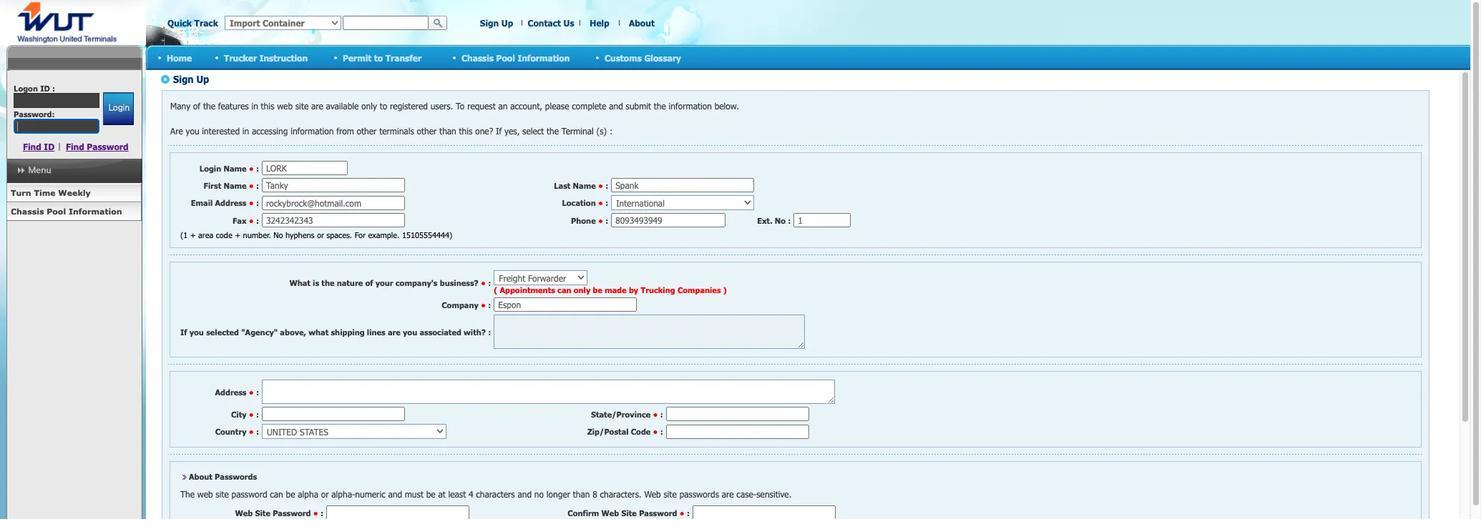 Task type: vqa. For each thing, say whether or not it's contained in the screenshot.
(EDO)
no



Task type: describe. For each thing, give the bounding box(es) containing it.
information inside 'link'
[[69, 207, 122, 216]]

sign
[[480, 18, 499, 28]]

id for find
[[44, 142, 55, 152]]

glossary
[[644, 53, 681, 63]]

pool inside 'link'
[[47, 207, 66, 216]]

to
[[374, 53, 383, 63]]

find password
[[66, 142, 129, 152]]

find id
[[23, 142, 55, 152]]

id for logon
[[40, 84, 50, 93]]

customs
[[605, 53, 642, 63]]

customs glossary
[[605, 53, 681, 63]]

contact us link
[[528, 18, 574, 28]]

turn
[[11, 188, 31, 197]]

weekly
[[58, 188, 91, 197]]

about
[[629, 18, 655, 28]]

logon id :
[[14, 84, 55, 93]]

track
[[194, 18, 218, 28]]

up
[[501, 18, 513, 28]]

1 horizontal spatial information
[[518, 53, 570, 63]]

contact
[[528, 18, 561, 28]]

find id link
[[23, 142, 55, 152]]

find for find password
[[66, 142, 84, 152]]

trucker
[[224, 53, 257, 63]]

logon
[[14, 84, 38, 93]]

home
[[167, 53, 192, 63]]

sign up
[[480, 18, 513, 28]]



Task type: locate. For each thing, give the bounding box(es) containing it.
chassis pool information down up
[[462, 53, 570, 63]]

chassis pool information link
[[6, 202, 142, 221]]

1 horizontal spatial chassis
[[462, 53, 494, 63]]

0 vertical spatial id
[[40, 84, 50, 93]]

find
[[23, 142, 41, 152], [66, 142, 84, 152]]

login image
[[103, 92, 133, 125]]

pool down up
[[496, 53, 515, 63]]

permit
[[343, 53, 372, 63]]

chassis down sign
[[462, 53, 494, 63]]

quick
[[167, 18, 192, 28]]

1 vertical spatial id
[[44, 142, 55, 152]]

chassis pool information
[[462, 53, 570, 63], [11, 207, 122, 216]]

password:
[[14, 109, 55, 119]]

id down "password:"
[[44, 142, 55, 152]]

help link
[[590, 18, 609, 28]]

pool
[[496, 53, 515, 63], [47, 207, 66, 216]]

id
[[40, 84, 50, 93], [44, 142, 55, 152]]

help
[[590, 18, 609, 28]]

find password link
[[66, 142, 129, 152]]

1 vertical spatial information
[[69, 207, 122, 216]]

1 vertical spatial chassis
[[11, 207, 44, 216]]

1 horizontal spatial chassis pool information
[[462, 53, 570, 63]]

0 vertical spatial chassis pool information
[[462, 53, 570, 63]]

instruction
[[259, 53, 308, 63]]

1 find from the left
[[23, 142, 41, 152]]

find down "password:"
[[23, 142, 41, 152]]

None text field
[[343, 16, 429, 30], [14, 93, 100, 108], [343, 16, 429, 30], [14, 93, 100, 108]]

information down weekly
[[69, 207, 122, 216]]

0 horizontal spatial information
[[69, 207, 122, 216]]

0 horizontal spatial chassis pool information
[[11, 207, 122, 216]]

0 horizontal spatial chassis
[[11, 207, 44, 216]]

contact us
[[528, 18, 574, 28]]

password
[[87, 142, 129, 152]]

sign up link
[[480, 18, 513, 28]]

find for find id
[[23, 142, 41, 152]]

us
[[563, 18, 574, 28]]

0 horizontal spatial find
[[23, 142, 41, 152]]

about link
[[629, 18, 655, 28]]

1 horizontal spatial find
[[66, 142, 84, 152]]

1 vertical spatial pool
[[47, 207, 66, 216]]

transfer
[[385, 53, 422, 63]]

1 vertical spatial chassis pool information
[[11, 207, 122, 216]]

None password field
[[14, 119, 100, 134]]

0 vertical spatial chassis
[[462, 53, 494, 63]]

chassis inside chassis pool information 'link'
[[11, 207, 44, 216]]

find left password
[[66, 142, 84, 152]]

turn time weekly link
[[6, 184, 142, 202]]

information
[[518, 53, 570, 63], [69, 207, 122, 216]]

permit to transfer
[[343, 53, 422, 63]]

information down contact
[[518, 53, 570, 63]]

pool down "turn time weekly"
[[47, 207, 66, 216]]

id left the :
[[40, 84, 50, 93]]

chassis pool information inside 'link'
[[11, 207, 122, 216]]

1 horizontal spatial pool
[[496, 53, 515, 63]]

chassis down turn
[[11, 207, 44, 216]]

quick track
[[167, 18, 218, 28]]

time
[[34, 188, 56, 197]]

trucker instruction
[[224, 53, 308, 63]]

:
[[52, 84, 55, 93]]

chassis
[[462, 53, 494, 63], [11, 207, 44, 216]]

chassis pool information down turn time weekly 'link'
[[11, 207, 122, 216]]

turn time weekly
[[11, 188, 91, 197]]

2 find from the left
[[66, 142, 84, 152]]

0 vertical spatial pool
[[496, 53, 515, 63]]

0 vertical spatial information
[[518, 53, 570, 63]]

0 horizontal spatial pool
[[47, 207, 66, 216]]



